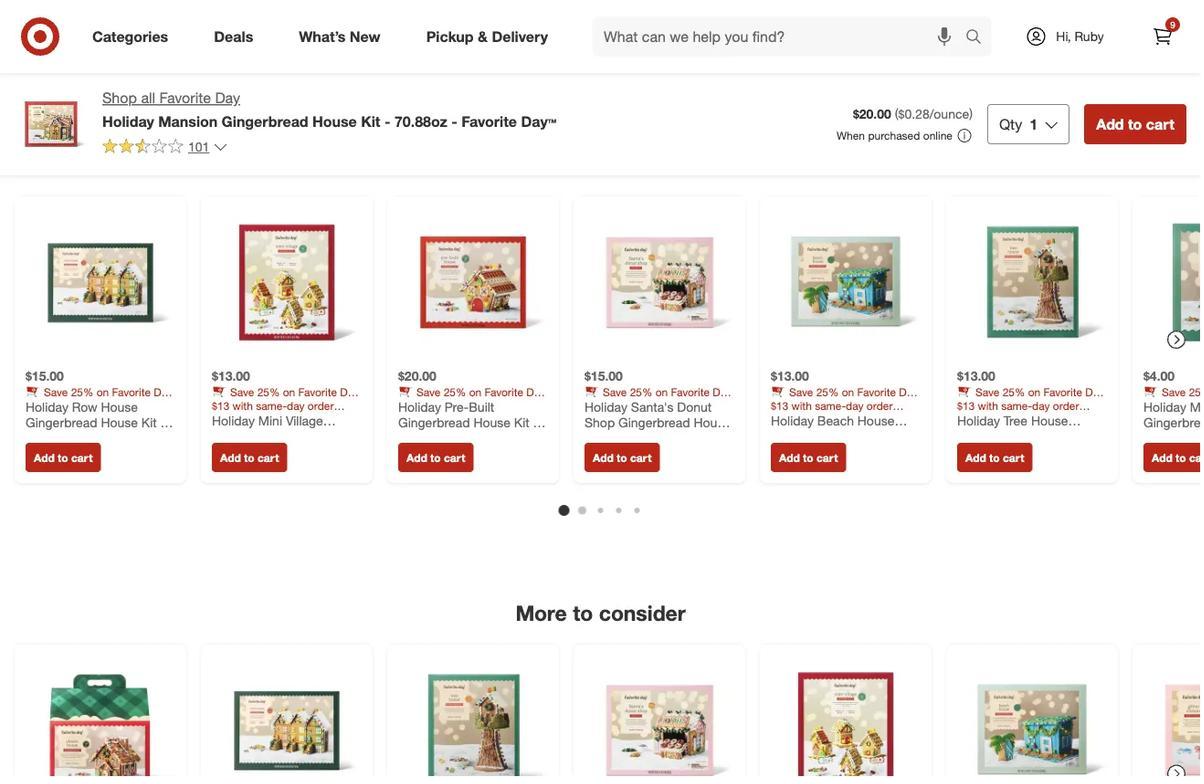 Task type: locate. For each thing, give the bounding box(es) containing it.
$20.00
[[853, 106, 891, 122], [398, 368, 436, 384]]

0 horizontal spatial kit
[[141, 415, 157, 431]]

to for holiday mini house gingerbread house kit - 6.2oz - favorite day™ image
[[1176, 451, 1186, 465]]

0 vertical spatial holiday row house gingerbread house kit - 51.54oz - favorite day™ image
[[26, 208, 175, 357]]

$13.00
[[212, 368, 250, 384], [771, 368, 809, 384], [957, 368, 995, 384]]

5 on from the left
[[842, 385, 854, 399]]

0 horizontal spatial $20.00
[[398, 368, 436, 384]]

pickup & delivery
[[426, 27, 548, 45]]

0 horizontal spatial $15.00
[[26, 368, 64, 384]]

add to cart
[[1096, 115, 1175, 133], [34, 451, 93, 465], [220, 451, 279, 465], [406, 451, 465, 465], [593, 451, 652, 465], [779, 451, 838, 465], [965, 451, 1024, 465]]

house inside holiday pre-built gingerbread house kit - 29.8oz - favorite day™
[[473, 415, 511, 431]]

0 vertical spatial holiday santa's donut shop gingerbread house kit - 27.5oz - favorite day™ image
[[585, 208, 734, 357]]

2 holiday santa's donut shop gingerbread house kit - 27.5oz - favorite day™ image from the top
[[585, 656, 734, 777]]

similar
[[536, 152, 605, 178]]

2 $13.00 from the left
[[771, 368, 809, 384]]

$20.00 ( $0.28 /ounce )
[[853, 106, 973, 122]]

1 25% from the left
[[71, 385, 94, 399]]

1 vertical spatial holiday mini village gingerbread house kit - 28oz - favorite day™ image
[[771, 656, 921, 777]]

holiday
[[102, 112, 154, 130], [26, 399, 68, 415], [398, 399, 441, 415], [1143, 399, 1186, 415]]

favorite
[[159, 89, 211, 107], [461, 112, 517, 130], [112, 385, 151, 399], [298, 385, 337, 399], [485, 385, 523, 399], [671, 385, 710, 399], [857, 385, 896, 399], [1044, 385, 1082, 399], [83, 431, 128, 447], [448, 431, 494, 447]]

kit for holiday pre-built gingerbread house kit - 29.8oz - favorite day™
[[514, 415, 529, 431]]

holiday for $15.00
[[26, 399, 68, 415]]

holiday beach house sugar cookie gingerbread house kit - 28.30oz - favorite day™ image
[[771, 208, 921, 357], [957, 656, 1107, 777]]

to for 1st the holiday santa's donut shop gingerbread house kit - 27.5oz - favorite day™ image
[[617, 451, 627, 465]]

add inside 'button'
[[1152, 451, 1172, 465]]

ca
[[1189, 451, 1201, 465]]

image of holiday mansion gingerbread house kit - 70.88oz - favorite day™ image
[[15, 88, 88, 161]]

1 on from the left
[[97, 385, 109, 399]]

3 25% from the left
[[444, 385, 466, 399]]

1 horizontal spatial holiday beach house sugar cookie gingerbread house kit - 28.30oz - favorite day™ image
[[957, 656, 1107, 777]]

add for 1st the holiday santa's donut shop gingerbread house kit - 27.5oz - favorite day™ image
[[593, 451, 614, 465]]

70.88oz
[[394, 112, 447, 130]]

0 horizontal spatial $13.00
[[212, 368, 250, 384]]

1 $13.00 from the left
[[212, 368, 250, 384]]

25
[[1189, 385, 1201, 399]]

when purchased online
[[836, 129, 953, 142]]

house inside shop all favorite day holiday mansion gingerbread house kit - 70.88oz - favorite day™
[[312, 112, 357, 130]]

1 horizontal spatial $15.00
[[585, 368, 623, 384]]

0 horizontal spatial holiday mini village gingerbread house kit - 28oz - favorite day™ image
[[212, 208, 362, 357]]

9
[[1170, 19, 1175, 30]]

holiday glitter chateau sugar cookie gingerbread house kit - 29oz - favorite day™ image
[[1143, 656, 1201, 777]]

on
[[97, 385, 109, 399], [283, 385, 295, 399], [469, 385, 482, 399], [656, 385, 668, 399], [842, 385, 854, 399], [1028, 385, 1041, 399]]

2 horizontal spatial kit
[[514, 415, 529, 431]]

1 horizontal spatial $13.00
[[771, 368, 809, 384]]

1 horizontal spatial $20.00
[[853, 106, 891, 122]]

4 25% from the left
[[630, 385, 652, 399]]

$20.00 left (
[[853, 106, 891, 122]]

kit right row
[[141, 415, 157, 431]]

1 vertical spatial holiday tree house gingerbread house kit - 33.23oz - favorite day™ image
[[398, 656, 548, 777]]

to for the top holiday beach house sugar cookie gingerbread house kit - 28.30oz - favorite day™ image
[[803, 451, 813, 465]]

1 vertical spatial holiday row house gingerbread house kit - 51.54oz - favorite day™ image
[[212, 656, 362, 777]]

day
[[215, 89, 240, 107], [154, 385, 173, 399], [340, 385, 359, 399], [526, 385, 545, 399], [713, 385, 732, 399], [899, 385, 918, 399], [1085, 385, 1104, 399]]

day™
[[521, 112, 556, 130], [132, 431, 161, 447], [497, 431, 526, 447]]

6 on from the left
[[1028, 385, 1041, 399]]

2 on from the left
[[283, 385, 295, 399]]

kit right built
[[514, 415, 529, 431]]

shop
[[102, 89, 137, 107]]

to inside add to ca 'button'
[[1176, 451, 1186, 465]]

mi
[[1190, 399, 1201, 415]]

search button
[[957, 16, 1001, 60]]

holiday mini house gingerbread house kit - 6.2oz - favorite day™ image
[[1143, 208, 1201, 357]]

when
[[836, 129, 865, 142]]

similar items
[[536, 152, 665, 178]]

1 vertical spatial holiday beach house sugar cookie gingerbread house kit - 28.30oz - favorite day™ image
[[957, 656, 1107, 777]]

$15.00
[[26, 368, 64, 384], [585, 368, 623, 384]]

house
[[312, 112, 357, 130], [101, 399, 138, 415], [101, 415, 138, 431], [473, 415, 511, 431]]

0 vertical spatial holiday beach house sugar cookie gingerbread house kit - 28.30oz - favorite day™ image
[[771, 208, 921, 357]]

kit inside 'holiday row house gingerbread house kit - 51.54oz - favorite day™'
[[141, 415, 157, 431]]

0 horizontal spatial holiday beach house sugar cookie gingerbread house kit - 28.30oz - favorite day™ image
[[771, 208, 921, 357]]

categories
[[92, 27, 168, 45]]

1 vertical spatial holiday santa's donut shop gingerbread house kit - 27.5oz - favorite day™ image
[[585, 656, 734, 777]]

holiday down shop
[[102, 112, 154, 130]]

1 vertical spatial $20.00
[[398, 368, 436, 384]]

)
[[969, 106, 973, 122]]

search
[[957, 29, 1001, 47]]

add to cart for the top holiday beach house sugar cookie gingerbread house kit - 28.30oz - favorite day™ image
[[779, 451, 838, 465]]

qty
[[999, 115, 1022, 133]]

51.54oz
[[26, 431, 71, 447]]

day™ inside 'holiday row house gingerbread house kit - 51.54oz - favorite day™'
[[132, 431, 161, 447]]

to
[[1128, 115, 1142, 133], [58, 451, 68, 465], [244, 451, 254, 465], [430, 451, 441, 465], [617, 451, 627, 465], [803, 451, 813, 465], [989, 451, 1000, 465], [1176, 451, 1186, 465], [573, 600, 593, 626]]

row
[[72, 399, 97, 415]]

holiday classic house gingerbread house kit with roof helper - 38.8oz - favorite day™ image
[[26, 656, 175, 777]]

add
[[1096, 115, 1124, 133], [34, 451, 55, 465], [220, 451, 241, 465], [406, 451, 427, 465], [593, 451, 614, 465], [779, 451, 800, 465], [965, 451, 986, 465], [1152, 451, 1172, 465]]

save 25% on favorite day gingerbread
[[26, 385, 173, 413], [212, 385, 359, 413], [398, 385, 545, 413], [585, 385, 732, 413], [771, 385, 918, 413], [957, 385, 1104, 413]]

2 25% from the left
[[257, 385, 280, 399]]

holiday row house gingerbread house kit - 51.54oz - favorite day™ image
[[26, 208, 175, 357], [212, 656, 362, 777]]

holiday inside holiday pre-built gingerbread house kit - 29.8oz - favorite day™
[[398, 399, 441, 415]]

region
[[0, 18, 1201, 777]]

$20.00 for $20.00 ( $0.28 /ounce )
[[853, 106, 891, 122]]

day™ inside holiday pre-built gingerbread house kit - 29.8oz - favorite day™
[[497, 431, 526, 447]]

1 $15.00 from the left
[[26, 368, 64, 384]]

5 save 25% on favorite day gingerbread from the left
[[771, 385, 918, 413]]

- right 29.8oz
[[440, 431, 445, 447]]

1 horizontal spatial holiday row house gingerbread house kit - 51.54oz - favorite day™ image
[[212, 656, 362, 777]]

pre-
[[445, 399, 469, 415]]

$20.00 up 29.8oz
[[398, 368, 436, 384]]

save 25
[[1143, 385, 1201, 413]]

$0.28
[[898, 106, 929, 122]]

7 save from the left
[[1162, 385, 1186, 399]]

(
[[895, 106, 898, 122]]

advertisement region
[[0, 18, 1201, 118]]

9 link
[[1143, 16, 1183, 57]]

-
[[384, 112, 390, 130], [451, 112, 457, 130], [160, 415, 165, 431], [533, 415, 538, 431], [74, 431, 79, 447], [440, 431, 445, 447]]

pickup
[[426, 27, 474, 45]]

kit
[[361, 112, 380, 130], [141, 415, 157, 431], [514, 415, 529, 431]]

add to ca
[[1152, 451, 1201, 465]]

2 horizontal spatial $13.00
[[957, 368, 995, 384]]

add for the top holiday mini village gingerbread house kit - 28oz - favorite day™ image
[[220, 451, 241, 465]]

what's new link
[[283, 16, 403, 57]]

holiday inside 'holiday row house gingerbread house kit - 51.54oz - favorite day™'
[[26, 399, 68, 415]]

kit inside holiday pre-built gingerbread house kit - 29.8oz - favorite day™
[[514, 415, 529, 431]]

0 vertical spatial $20.00
[[853, 106, 891, 122]]

holiday inside holiday mi
[[1143, 399, 1186, 415]]

add to cart for 1st the holiday santa's donut shop gingerbread house kit - 27.5oz - favorite day™ image
[[593, 451, 652, 465]]

add to cart button
[[1084, 104, 1186, 144], [26, 443, 101, 472], [212, 443, 287, 472], [398, 443, 473, 472], [585, 443, 660, 472], [771, 443, 846, 472], [957, 443, 1032, 472]]

gingerbread inside holiday pre-built gingerbread house kit - 29.8oz - favorite day™
[[398, 415, 470, 431]]

kit left 70.88oz
[[361, 112, 380, 130]]

holiday up 51.54oz
[[26, 399, 68, 415]]

holiday mini village gingerbread house kit - 28oz - favorite day™ image
[[212, 208, 362, 357], [771, 656, 921, 777]]

holiday pre-built gingerbread house kit - 29.8oz - favorite day™ image
[[398, 208, 548, 357]]

add to cart for holiday pre-built gingerbread house kit - 29.8oz - favorite day™ image
[[406, 451, 465, 465]]

25%
[[71, 385, 94, 399], [257, 385, 280, 399], [444, 385, 466, 399], [630, 385, 652, 399], [816, 385, 839, 399], [1003, 385, 1025, 399]]

what's new
[[299, 27, 381, 45]]

cart
[[1146, 115, 1175, 133], [71, 451, 93, 465], [258, 451, 279, 465], [444, 451, 465, 465], [630, 451, 652, 465], [816, 451, 838, 465], [1003, 451, 1024, 465]]

holiday santa's donut shop gingerbread house kit - 27.5oz - favorite day™ image
[[585, 208, 734, 357], [585, 656, 734, 777]]

gingerbread
[[222, 112, 308, 130], [26, 399, 87, 413], [212, 399, 273, 413], [398, 399, 460, 413], [585, 399, 646, 413], [771, 399, 832, 413], [957, 399, 1019, 413], [26, 415, 97, 431], [398, 415, 470, 431]]

- left 70.88oz
[[384, 112, 390, 130]]

1
[[1030, 115, 1038, 133]]

day inside shop all favorite day holiday mansion gingerbread house kit - 70.88oz - favorite day™
[[215, 89, 240, 107]]

add to cart button for 1st the holiday santa's donut shop gingerbread house kit - 27.5oz - favorite day™ image
[[585, 443, 660, 472]]

what's
[[299, 27, 346, 45]]

save
[[44, 385, 68, 399], [230, 385, 254, 399], [416, 385, 441, 399], [603, 385, 627, 399], [789, 385, 813, 399], [975, 385, 999, 399], [1162, 385, 1186, 399]]

add for holiday mini house gingerbread house kit - 6.2oz - favorite day™ image
[[1152, 451, 1172, 465]]

holiday up 29.8oz
[[398, 399, 441, 415]]

add to cart for the top holiday mini village gingerbread house kit - 28oz - favorite day™ image
[[220, 451, 279, 465]]

online
[[923, 129, 953, 142]]

4 on from the left
[[656, 385, 668, 399]]

3 $13.00 from the left
[[957, 368, 995, 384]]

1 horizontal spatial holiday tree house gingerbread house kit - 33.23oz - favorite day™ image
[[957, 208, 1107, 357]]

29.8oz
[[398, 431, 436, 447]]

1 horizontal spatial kit
[[361, 112, 380, 130]]

1 save 25% on favorite day gingerbread from the left
[[26, 385, 173, 413]]

gingerbread inside 'holiday row house gingerbread house kit - 51.54oz - favorite day™'
[[26, 415, 97, 431]]

4 save from the left
[[603, 385, 627, 399]]

0 horizontal spatial holiday tree house gingerbread house kit - 33.23oz - favorite day™ image
[[398, 656, 548, 777]]

holiday left the 'mi'
[[1143, 399, 1186, 415]]

holiday tree house gingerbread house kit - 33.23oz - favorite day™ image
[[957, 208, 1107, 357], [398, 656, 548, 777]]

items
[[611, 152, 665, 178]]

add to cart button for holiday pre-built gingerbread house kit - 29.8oz - favorite day™ image
[[398, 443, 473, 472]]



Task type: vqa. For each thing, say whether or not it's contained in the screenshot.


Task type: describe. For each thing, give the bounding box(es) containing it.
holiday pre-built gingerbread house kit - 29.8oz - favorite day™
[[398, 399, 538, 447]]

3 on from the left
[[469, 385, 482, 399]]

4 save 25% on favorite day gingerbread from the left
[[585, 385, 732, 413]]

5 25% from the left
[[816, 385, 839, 399]]

kit for holiday row house gingerbread house kit - 51.54oz - favorite day™
[[141, 415, 157, 431]]

hi,
[[1056, 28, 1071, 44]]

mansion
[[158, 112, 218, 130]]

0 horizontal spatial holiday row house gingerbread house kit - 51.54oz - favorite day™ image
[[26, 208, 175, 357]]

- right 51.54oz
[[74, 431, 79, 447]]

more to consider
[[515, 600, 686, 626]]

to for the top holiday mini village gingerbread house kit - 28oz - favorite day™ image
[[244, 451, 254, 465]]

day™ inside shop all favorite day holiday mansion gingerbread house kit - 70.88oz - favorite day™
[[521, 112, 556, 130]]

deals
[[214, 27, 253, 45]]

save inside save 25
[[1162, 385, 1186, 399]]

holiday for $20.00
[[398, 399, 441, 415]]

add to cart button for the top holiday beach house sugar cookie gingerbread house kit - 28.30oz - favorite day™ image
[[771, 443, 846, 472]]

3 save 25% on favorite day gingerbread from the left
[[398, 385, 545, 413]]

What can we help you find? suggestions appear below search field
[[593, 16, 970, 57]]

1 horizontal spatial holiday mini village gingerbread house kit - 28oz - favorite day™ image
[[771, 656, 921, 777]]

6 save from the left
[[975, 385, 999, 399]]

0 vertical spatial holiday mini village gingerbread house kit - 28oz - favorite day™ image
[[212, 208, 362, 357]]

6 save 25% on favorite day gingerbread from the left
[[957, 385, 1104, 413]]

&
[[478, 27, 488, 45]]

delivery
[[492, 27, 548, 45]]

categories link
[[77, 16, 191, 57]]

add for the top holiday beach house sugar cookie gingerbread house kit - 28.30oz - favorite day™ image
[[779, 451, 800, 465]]

- right built
[[533, 415, 538, 431]]

day™ for holiday pre-built gingerbread house kit - 29.8oz - favorite day™
[[497, 431, 526, 447]]

holiday row house gingerbread house kit - 51.54oz - favorite day™
[[26, 399, 165, 447]]

2 save from the left
[[230, 385, 254, 399]]

qty 1
[[999, 115, 1038, 133]]

new
[[350, 27, 381, 45]]

0 vertical spatial holiday tree house gingerbread house kit - 33.23oz - favorite day™ image
[[957, 208, 1107, 357]]

region containing similar items
[[0, 18, 1201, 777]]

add to ca button
[[1143, 443, 1201, 472]]

6 25% from the left
[[1003, 385, 1025, 399]]

101 link
[[102, 138, 228, 159]]

more
[[515, 600, 567, 626]]

5 save from the left
[[789, 385, 813, 399]]

deals link
[[198, 16, 276, 57]]

hi, ruby
[[1056, 28, 1104, 44]]

3 save from the left
[[416, 385, 441, 399]]

kit inside shop all favorite day holiday mansion gingerbread house kit - 70.88oz - favorite day™
[[361, 112, 380, 130]]

gingerbread inside shop all favorite day holiday mansion gingerbread house kit - 70.88oz - favorite day™
[[222, 112, 308, 130]]

pickup & delivery link
[[411, 16, 571, 57]]

- right row
[[160, 415, 165, 431]]

holiday for $4.00
[[1143, 399, 1186, 415]]

- right 70.88oz
[[451, 112, 457, 130]]

$4.00
[[1143, 368, 1175, 384]]

2 $15.00 from the left
[[585, 368, 623, 384]]

add to cart for the leftmost holiday row house gingerbread house kit - 51.54oz - favorite day™ image
[[34, 451, 93, 465]]

to for holiday pre-built gingerbread house kit - 29.8oz - favorite day™ image
[[430, 451, 441, 465]]

holiday inside shop all favorite day holiday mansion gingerbread house kit - 70.88oz - favorite day™
[[102, 112, 154, 130]]

1 save from the left
[[44, 385, 68, 399]]

purchased
[[868, 129, 920, 142]]

built
[[469, 399, 494, 415]]

2 save 25% on favorite day gingerbread from the left
[[212, 385, 359, 413]]

ruby
[[1075, 28, 1104, 44]]

add for holiday pre-built gingerbread house kit - 29.8oz - favorite day™ image
[[406, 451, 427, 465]]

add to cart button for the top holiday mini village gingerbread house kit - 28oz - favorite day™ image
[[212, 443, 287, 472]]

$20.00 for $20.00
[[398, 368, 436, 384]]

101
[[188, 139, 209, 155]]

consider
[[599, 600, 686, 626]]

add to cart button for the leftmost holiday row house gingerbread house kit - 51.54oz - favorite day™ image
[[26, 443, 101, 472]]

1 holiday santa's donut shop gingerbread house kit - 27.5oz - favorite day™ image from the top
[[585, 208, 734, 357]]

all
[[141, 89, 155, 107]]

shop all favorite day holiday mansion gingerbread house kit - 70.88oz - favorite day™
[[102, 89, 556, 130]]

add for the leftmost holiday row house gingerbread house kit - 51.54oz - favorite day™ image
[[34, 451, 55, 465]]

/ounce
[[929, 106, 969, 122]]

day™ for holiday row house gingerbread house kit - 51.54oz - favorite day™
[[132, 431, 161, 447]]

favorite inside 'holiday row house gingerbread house kit - 51.54oz - favorite day™'
[[83, 431, 128, 447]]

to for the leftmost holiday row house gingerbread house kit - 51.54oz - favorite day™ image
[[58, 451, 68, 465]]

favorite inside holiday pre-built gingerbread house kit - 29.8oz - favorite day™
[[448, 431, 494, 447]]

sponsored
[[1147, 119, 1201, 133]]

holiday mi
[[1143, 399, 1201, 447]]



